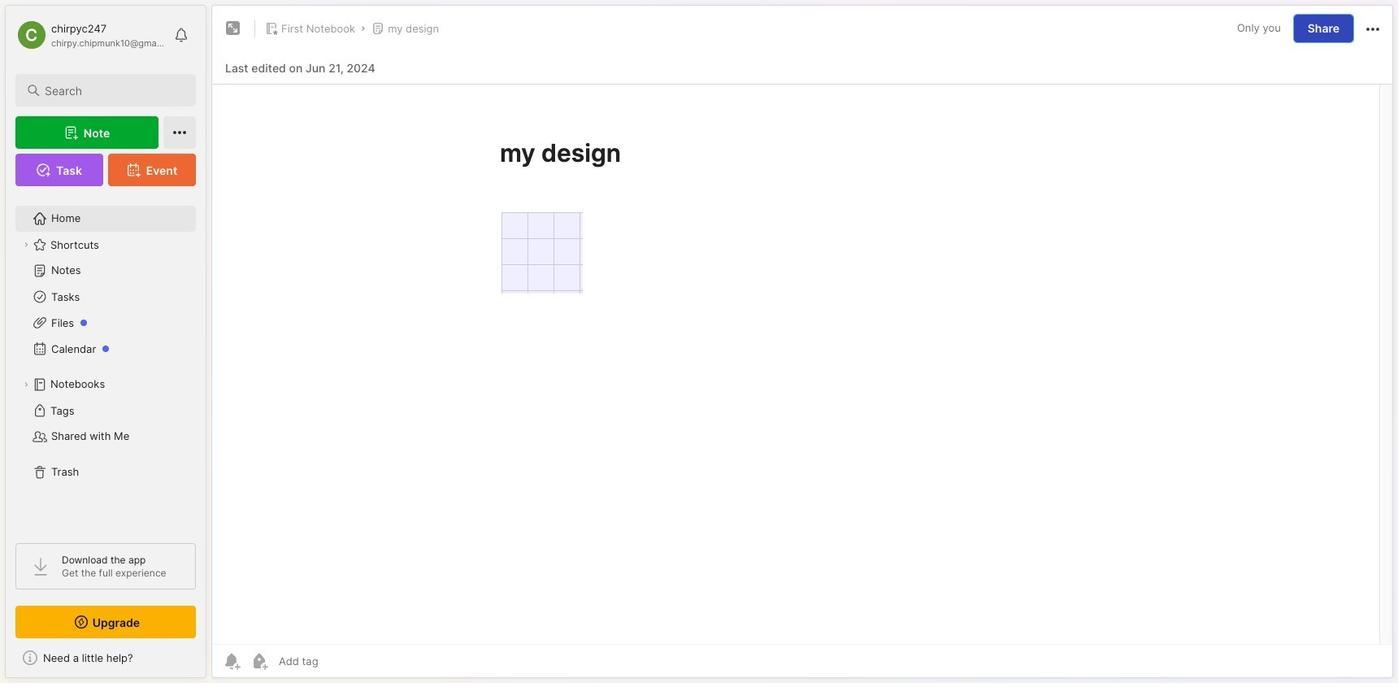 Task type: describe. For each thing, give the bounding box(es) containing it.
click to collapse image
[[200, 651, 212, 670]]

More actions field
[[1364, 18, 1383, 39]]

Search text field
[[45, 83, 181, 98]]

note window element
[[211, 5, 1394, 682]]

main element
[[0, 0, 211, 683]]

expand note image
[[224, 19, 243, 38]]

Add tag field
[[277, 654, 400, 668]]



Task type: vqa. For each thing, say whether or not it's contained in the screenshot.
need a little help? 'field'
yes



Task type: locate. For each thing, give the bounding box(es) containing it.
None search field
[[45, 81, 181, 100]]

expand notebooks image
[[21, 380, 31, 389]]

more actions image
[[1364, 19, 1383, 39]]

add tag image
[[250, 651, 269, 671]]

none search field inside main element
[[45, 81, 181, 100]]

Account field
[[15, 19, 166, 51]]

Note Editor text field
[[212, 84, 1393, 644]]

add a reminder image
[[222, 651, 242, 671]]

NEED A LITTLE HELP? field
[[6, 645, 206, 671]]



